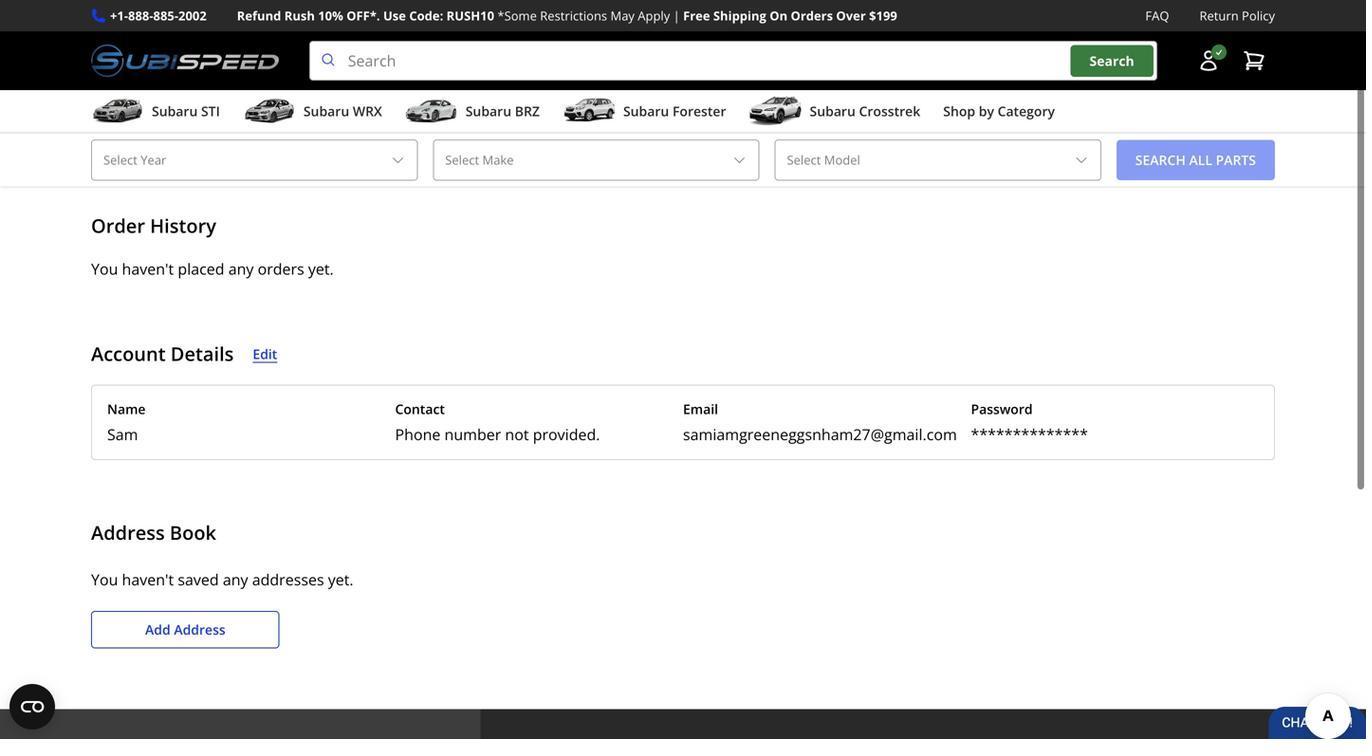 Task type: describe. For each thing, give the bounding box(es) containing it.
you haven't saved any addresses yet.
[[91, 569, 354, 590]]

provided.
[[533, 424, 600, 445]]

+1-888-885-2002
[[110, 7, 207, 24]]

shop by category
[[943, 102, 1055, 120]]

any for placed
[[228, 259, 254, 279]]

samiamgreeneggsnham27@gmail.com
[[683, 424, 957, 445]]

*some
[[498, 7, 537, 24]]

select model image
[[1074, 153, 1089, 168]]

subaru brz
[[466, 102, 540, 120]]

haven't for placed
[[122, 259, 174, 279]]

by
[[979, 102, 994, 120]]

to
[[198, 154, 221, 185]]

a subaru brz thumbnail image image
[[405, 97, 458, 125]]

on
[[770, 7, 788, 24]]

rush
[[284, 7, 315, 24]]

subaru sti button
[[91, 94, 220, 132]]

you haven't placed any orders yet.
[[91, 259, 334, 279]]

my account link
[[142, 89, 224, 106]]

search button
[[1071, 45, 1153, 77]]

search input field
[[309, 41, 1158, 81]]

subaru forester
[[623, 102, 726, 120]]

over
[[836, 7, 866, 24]]

subaru wrx
[[303, 102, 382, 120]]

addresses
[[252, 569, 324, 590]]

a subaru forester thumbnail image image
[[563, 97, 616, 125]]

+1-888-885-2002 link
[[110, 6, 207, 26]]

password
[[971, 400, 1033, 418]]

wrx
[[353, 102, 382, 120]]

your
[[227, 154, 277, 185]]

select make image
[[732, 153, 747, 168]]

add
[[145, 621, 170, 639]]

885-
[[153, 7, 178, 24]]

home image
[[91, 90, 106, 105]]

return policy
[[1200, 7, 1275, 24]]

sam
[[107, 424, 138, 445]]

contact
[[395, 400, 445, 418]]

contact phone number not provided.
[[395, 400, 600, 445]]

Select Make button
[[433, 140, 760, 181]]

return
[[1200, 7, 1239, 24]]

order history
[[91, 213, 216, 239]]

edit
[[253, 345, 277, 363]]

phone
[[395, 424, 441, 445]]

free
[[683, 7, 710, 24]]

subaru crosstrek
[[810, 102, 921, 120]]

email samiamgreeneggsnham27@gmail.com
[[683, 400, 957, 445]]

sign out
[[1223, 159, 1275, 177]]

1 vertical spatial account
[[91, 341, 166, 367]]

Select Model button
[[775, 140, 1101, 181]]

a subaru wrx thumbnail image image
[[243, 97, 296, 125]]

restrictions
[[540, 7, 607, 24]]

forester
[[673, 102, 726, 120]]

account details
[[91, 341, 234, 367]]

orders
[[791, 7, 833, 24]]

yet. for you haven't placed any orders yet.
[[308, 259, 334, 279]]

use
[[383, 7, 406, 24]]

subaru brz button
[[405, 94, 540, 132]]

1 horizontal spatial address
[[174, 621, 226, 639]]

888-
[[128, 7, 153, 24]]

refund rush 10% off*. use code: rush10 *some restrictions may apply | free shipping on orders over $199
[[237, 7, 897, 24]]

subaru wrx button
[[243, 94, 382, 132]]

welcome to your account.
[[91, 154, 377, 185]]

add address
[[145, 621, 226, 639]]

may
[[611, 7, 635, 24]]

2002
[[178, 7, 207, 24]]

my account
[[142, 89, 209, 106]]

search
[[1090, 52, 1135, 70]]

subaru forester button
[[563, 94, 726, 132]]

shipping
[[713, 7, 767, 24]]



Task type: vqa. For each thing, say whether or not it's contained in the screenshot.
label at right top
no



Task type: locate. For each thing, give the bounding box(es) containing it.
you for you haven't placed any orders yet.
[[91, 259, 118, 279]]

subaru for subaru crosstrek
[[810, 102, 856, 120]]

haven't down 'order history'
[[122, 259, 174, 279]]

open widget image
[[9, 684, 55, 730]]

placed
[[178, 259, 224, 279]]

not
[[505, 424, 529, 445]]

address right add
[[174, 621, 226, 639]]

1 vertical spatial any
[[223, 569, 248, 590]]

address book
[[91, 520, 216, 546]]

my
[[142, 89, 159, 106]]

1 vertical spatial yet.
[[328, 569, 354, 590]]

1 you from the top
[[91, 259, 118, 279]]

faq
[[1146, 7, 1169, 24]]

yet. right addresses
[[328, 569, 354, 590]]

subaru sti
[[152, 102, 220, 120]]

subaru crosstrek button
[[749, 94, 921, 132]]

details
[[171, 341, 234, 367]]

crosstrek
[[859, 102, 921, 120]]

subaru for subaru wrx
[[303, 102, 349, 120]]

add address link
[[91, 611, 280, 649]]

0 vertical spatial address
[[91, 520, 165, 546]]

**************
[[971, 424, 1088, 445]]

name
[[107, 400, 146, 418]]

subaru for subaru sti
[[152, 102, 198, 120]]

haven't
[[122, 259, 174, 279], [122, 569, 174, 590]]

button image
[[1197, 49, 1220, 72]]

subaru for subaru brz
[[466, 102, 511, 120]]

0 vertical spatial account
[[163, 89, 209, 106]]

2 you from the top
[[91, 569, 118, 590]]

1 subaru from the left
[[152, 102, 198, 120]]

+1-
[[110, 7, 128, 24]]

shop by category button
[[943, 94, 1055, 132]]

haven't for saved
[[122, 569, 174, 590]]

off*.
[[346, 7, 380, 24]]

|
[[673, 7, 680, 24]]

brz
[[515, 102, 540, 120]]

name sam
[[107, 400, 146, 445]]

address
[[91, 520, 165, 546], [174, 621, 226, 639]]

faq link
[[1146, 6, 1169, 26]]

3 subaru from the left
[[466, 102, 511, 120]]

a subaru sti thumbnail image image
[[91, 97, 144, 125]]

order
[[91, 213, 145, 239]]

any for saved
[[223, 569, 248, 590]]

any left orders
[[228, 259, 254, 279]]

haven't down address book
[[122, 569, 174, 590]]

account
[[163, 89, 209, 106], [91, 341, 166, 367]]

account.
[[283, 154, 377, 185]]

code:
[[409, 7, 443, 24]]

email
[[683, 400, 718, 418]]

1 vertical spatial haven't
[[122, 569, 174, 590]]

any right saved
[[223, 569, 248, 590]]

a subaru crosstrek thumbnail image image
[[749, 97, 802, 125]]

0 vertical spatial yet.
[[308, 259, 334, 279]]

subispeed logo image
[[91, 41, 279, 81]]

2 subaru from the left
[[303, 102, 349, 120]]

history
[[150, 213, 216, 239]]

subaru for subaru forester
[[623, 102, 669, 120]]

subaru
[[152, 102, 198, 120], [303, 102, 349, 120], [466, 102, 511, 120], [623, 102, 669, 120], [810, 102, 856, 120]]

out
[[1253, 159, 1275, 177]]

book
[[170, 520, 216, 546]]

0 horizontal spatial address
[[91, 520, 165, 546]]

10%
[[318, 7, 343, 24]]

policy
[[1242, 7, 1275, 24]]

sign out button
[[1223, 158, 1275, 179]]

yet. right orders
[[308, 259, 334, 279]]

welcome
[[91, 154, 192, 185]]

you
[[91, 259, 118, 279], [91, 569, 118, 590]]

1 haven't from the top
[[122, 259, 174, 279]]

sti
[[201, 102, 220, 120]]

1 vertical spatial you
[[91, 569, 118, 590]]

return policy link
[[1200, 6, 1275, 26]]

Select Year button
[[91, 140, 418, 181]]

0 vertical spatial you
[[91, 259, 118, 279]]

apply
[[638, 7, 670, 24]]

0 vertical spatial haven't
[[122, 259, 174, 279]]

yet.
[[308, 259, 334, 279], [328, 569, 354, 590]]

you down order
[[91, 259, 118, 279]]

you for you haven't saved any addresses yet.
[[91, 569, 118, 590]]

1 vertical spatial address
[[174, 621, 226, 639]]

5 subaru from the left
[[810, 102, 856, 120]]

orders
[[258, 259, 304, 279]]

/
[[121, 87, 127, 107]]

refund
[[237, 7, 281, 24]]

address left 'book'
[[91, 520, 165, 546]]

yet. for you haven't saved any addresses yet.
[[328, 569, 354, 590]]

subaru inside dropdown button
[[152, 102, 198, 120]]

any
[[228, 259, 254, 279], [223, 569, 248, 590]]

edit link
[[253, 343, 277, 365]]

$199
[[869, 7, 897, 24]]

shop
[[943, 102, 975, 120]]

number
[[445, 424, 501, 445]]

category
[[998, 102, 1055, 120]]

rush10
[[447, 7, 494, 24]]

select year image
[[390, 153, 405, 168]]

sign
[[1223, 159, 1250, 177]]

4 subaru from the left
[[623, 102, 669, 120]]

you down address book
[[91, 569, 118, 590]]

saved
[[178, 569, 219, 590]]

2 haven't from the top
[[122, 569, 174, 590]]

0 vertical spatial any
[[228, 259, 254, 279]]

password **************
[[971, 400, 1088, 445]]



